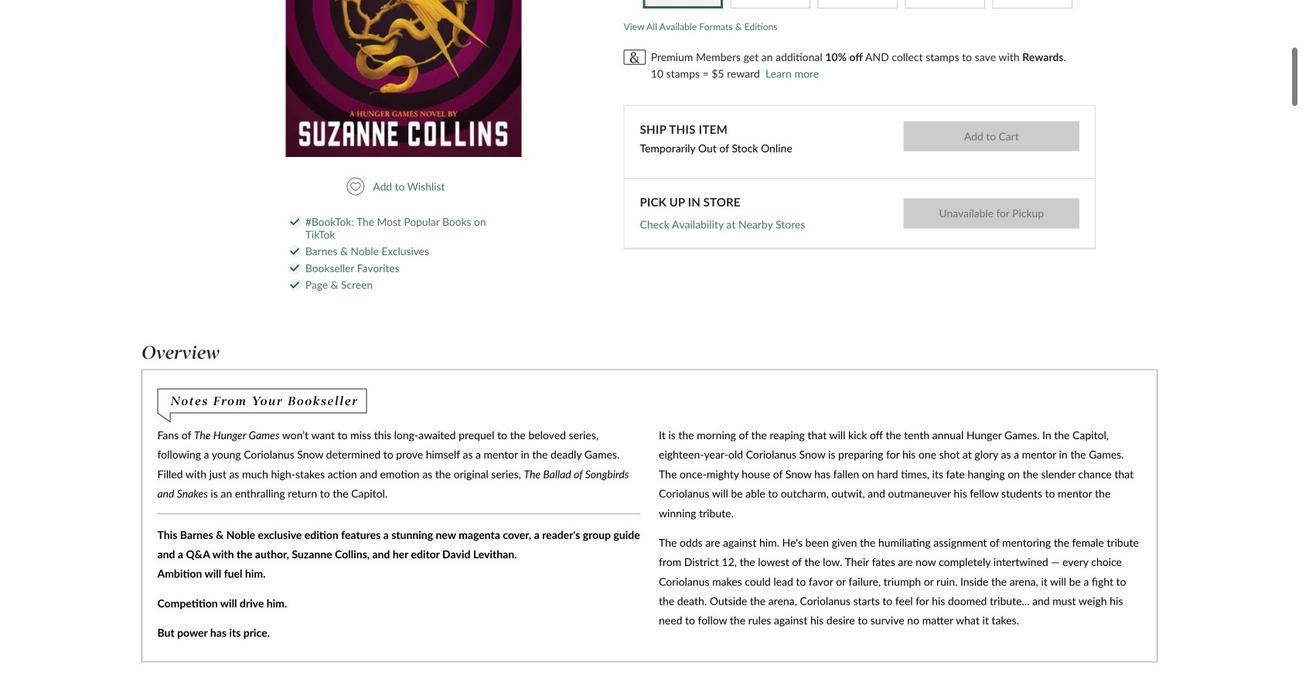 Task type: describe. For each thing, give the bounding box(es) containing it.
2 check image from the top
[[290, 248, 300, 255]]

3 check image from the top
[[290, 282, 300, 289]]

1 check image from the top
[[290, 218, 300, 226]]



Task type: locate. For each thing, give the bounding box(es) containing it.
0 vertical spatial check image
[[290, 218, 300, 226]]

None submit
[[904, 121, 1080, 151], [904, 198, 1080, 228], [904, 121, 1080, 151], [904, 198, 1080, 228]]

2 vertical spatial check image
[[290, 282, 300, 289]]

the ballad of songbirds and snakes (b&n exclusive edition) (hunger games series prequel) image
[[286, 0, 522, 157]]

check image
[[290, 265, 300, 272]]

check image
[[290, 218, 300, 226], [290, 248, 300, 255], [290, 282, 300, 289]]

1 vertical spatial check image
[[290, 248, 300, 255]]



Task type: vqa. For each thing, say whether or not it's contained in the screenshot.
Ava inside A Study in Drowning by Ava Reid
no



